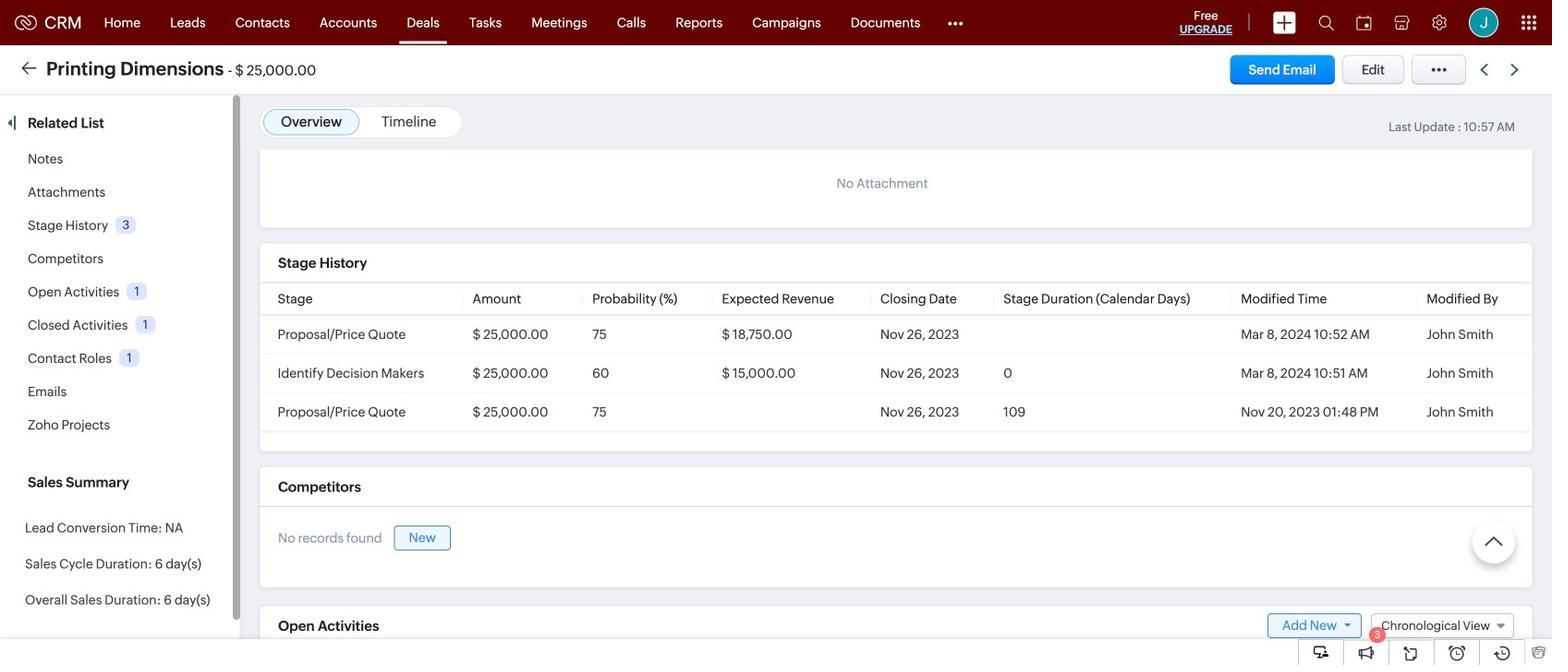 Task type: describe. For each thing, give the bounding box(es) containing it.
create menu image
[[1273, 12, 1296, 34]]

previous record image
[[1480, 64, 1489, 76]]

search element
[[1307, 0, 1345, 45]]

search image
[[1319, 15, 1334, 30]]

create menu element
[[1262, 0, 1307, 45]]

profile element
[[1458, 0, 1510, 45]]



Task type: vqa. For each thing, say whether or not it's contained in the screenshot.
Reports
no



Task type: locate. For each thing, give the bounding box(es) containing it.
logo image
[[15, 15, 37, 30]]

next record image
[[1511, 64, 1523, 76]]

calendar image
[[1356, 15, 1372, 30]]

Other Modules field
[[935, 8, 975, 37]]

None field
[[1371, 614, 1514, 638]]

profile image
[[1469, 8, 1499, 37]]



